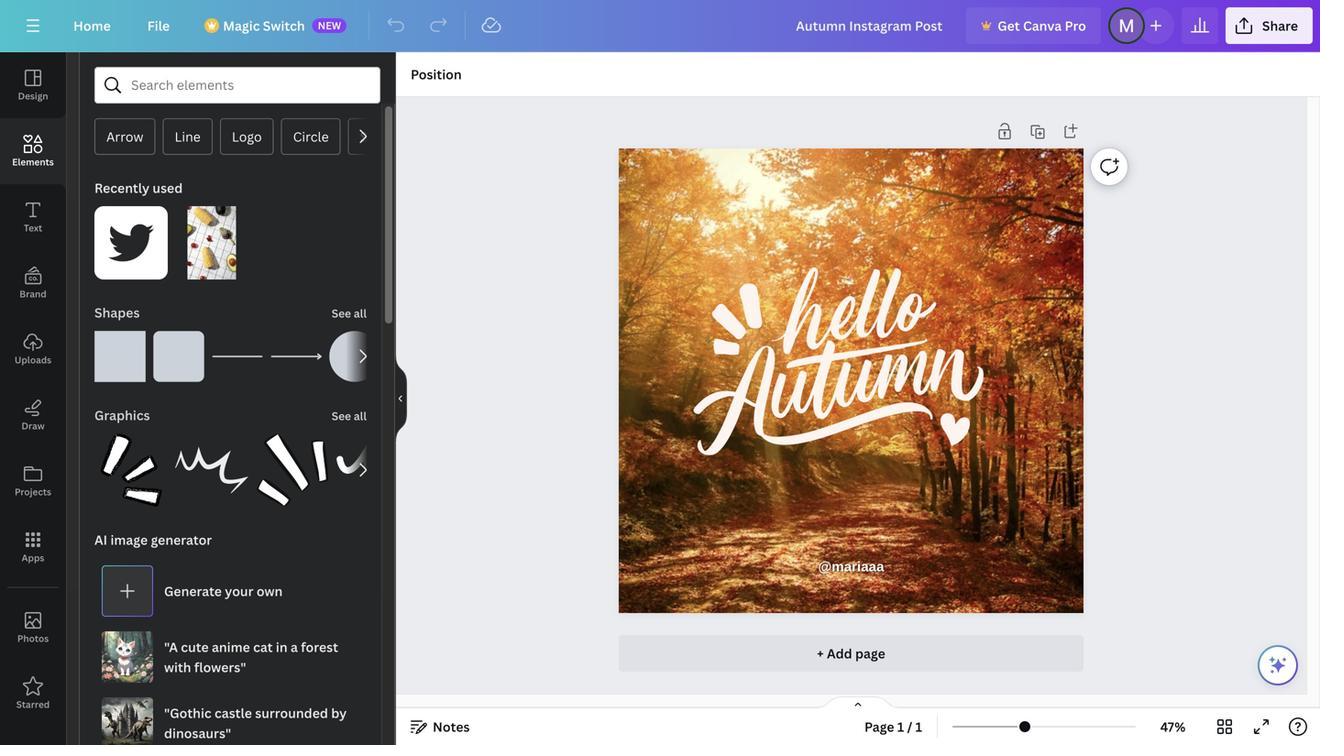Task type: vqa. For each thing, say whether or not it's contained in the screenshot.
over
no



Task type: describe. For each thing, give the bounding box(es) containing it.
logo
[[232, 128, 262, 145]]

own
[[257, 583, 283, 600]]

47% button
[[1144, 713, 1203, 742]]

share
[[1263, 17, 1299, 34]]

forest
[[301, 639, 338, 656]]

white circle shape image
[[329, 331, 381, 382]]

"gothic
[[164, 705, 212, 722]]

file button
[[133, 7, 185, 44]]

+
[[817, 645, 824, 663]]

text button
[[0, 184, 66, 250]]

page
[[856, 645, 886, 663]]

position
[[411, 66, 462, 83]]

draw
[[21, 420, 45, 432]]

ai image generator
[[94, 531, 212, 549]]

all for shapes
[[354, 306, 367, 321]]

flowers"
[[194, 659, 246, 676]]

line
[[175, 128, 201, 145]]

page 1 / 1
[[865, 719, 923, 736]]

hide image
[[395, 355, 407, 443]]

arrow button
[[94, 118, 155, 155]]

uploads button
[[0, 316, 66, 382]]

pro
[[1065, 17, 1087, 34]]

position button
[[404, 60, 469, 89]]

starred button
[[0, 661, 66, 727]]

main menu bar
[[0, 0, 1321, 52]]

get
[[998, 17, 1020, 34]]

magic
[[223, 17, 260, 34]]

shapes
[[94, 304, 140, 321]]

home
[[73, 17, 111, 34]]

recently used
[[94, 179, 183, 197]]

apps button
[[0, 514, 66, 581]]

Design title text field
[[782, 7, 959, 44]]

square image
[[94, 331, 146, 382]]

all for graphics
[[354, 409, 367, 424]]

get canva pro
[[998, 17, 1087, 34]]

shadow button
[[348, 118, 421, 155]]

projects button
[[0, 448, 66, 514]]

circle button
[[281, 118, 341, 155]]

elements
[[12, 156, 54, 168]]

photos
[[17, 633, 49, 645]]

see all button for shapes
[[330, 294, 369, 331]]

switch
[[263, 17, 305, 34]]

line button
[[163, 118, 213, 155]]

graphics button
[[93, 397, 152, 434]]

share button
[[1226, 7, 1313, 44]]

design button
[[0, 52, 66, 118]]

"a
[[164, 639, 178, 656]]

2 1 from the left
[[916, 719, 923, 736]]

anime
[[212, 639, 250, 656]]

logo button
[[220, 118, 274, 155]]

canva assistant image
[[1267, 655, 1289, 677]]

get canva pro button
[[967, 7, 1101, 44]]

+ add page button
[[619, 636, 1084, 672]]

1 1 from the left
[[898, 719, 905, 736]]

see all button for graphics
[[330, 397, 369, 434]]

1 expression mark surprise illustration image from the left
[[94, 434, 168, 507]]

dinosaurs"
[[164, 725, 231, 742]]

@mariaaa
[[818, 559, 885, 575]]

add
[[827, 645, 853, 663]]

recently
[[94, 179, 150, 197]]

see all for shapes
[[332, 306, 367, 321]]



Task type: locate. For each thing, give the bounding box(es) containing it.
1 vertical spatial all
[[354, 409, 367, 424]]

0 horizontal spatial add this line to the canvas image
[[212, 331, 263, 382]]

2 all from the top
[[354, 409, 367, 424]]

2 see all button from the top
[[330, 397, 369, 434]]

group
[[94, 195, 168, 280], [175, 195, 249, 280], [94, 320, 146, 382], [153, 320, 205, 382], [329, 331, 381, 382], [256, 423, 329, 507], [94, 434, 168, 507]]

show pages image
[[814, 696, 902, 711]]

see
[[332, 306, 351, 321], [332, 409, 351, 424]]

see for shapes
[[332, 306, 351, 321]]

starred
[[16, 699, 50, 711]]

new
[[318, 18, 341, 32]]

+ add page
[[817, 645, 886, 663]]

photos button
[[0, 595, 66, 661]]

elements button
[[0, 118, 66, 184]]

0 horizontal spatial 1
[[898, 719, 905, 736]]

1 see from the top
[[332, 306, 351, 321]]

0 vertical spatial see
[[332, 306, 351, 321]]

0 horizontal spatial expression mark surprise illustration image
[[94, 434, 168, 507]]

a
[[291, 639, 298, 656]]

0 vertical spatial all
[[354, 306, 367, 321]]

ai
[[94, 531, 107, 549]]

image
[[110, 531, 148, 549]]

see up white circle shape image
[[332, 306, 351, 321]]

shadow
[[360, 128, 409, 145]]

1 horizontal spatial 1
[[916, 719, 923, 736]]

all left hide image
[[354, 409, 367, 424]]

1 right the /
[[916, 719, 923, 736]]

file
[[147, 17, 170, 34]]

Search elements search field
[[131, 68, 344, 103]]

1 see all button from the top
[[330, 294, 369, 331]]

0 vertical spatial see all button
[[330, 294, 369, 331]]

brand
[[20, 288, 47, 300]]

"a cute anime cat in a forest with flowers"
[[164, 639, 338, 676]]

/
[[908, 719, 913, 736]]

canva
[[1023, 17, 1062, 34]]

generator
[[151, 531, 212, 549]]

apps
[[22, 552, 44, 564]]

castle
[[215, 705, 252, 722]]

1 horizontal spatial add this line to the canvas image
[[271, 331, 322, 382]]

home link
[[59, 7, 125, 44]]

2 see from the top
[[332, 409, 351, 424]]

expression mark surprise illustration image
[[94, 434, 168, 507], [256, 434, 329, 507]]

47%
[[1161, 719, 1186, 736]]

brand button
[[0, 250, 66, 316]]

see all for graphics
[[332, 409, 367, 424]]

see down white circle shape image
[[332, 409, 351, 424]]

"gothic castle surrounded by dinosaurs"
[[164, 705, 347, 742]]

2 see all from the top
[[332, 409, 367, 424]]

your
[[225, 583, 254, 600]]

add this line to the canvas image left white circle shape image
[[271, 331, 322, 382]]

1 all from the top
[[354, 306, 367, 321]]

draw button
[[0, 382, 66, 448]]

2 add this line to the canvas image from the left
[[271, 331, 322, 382]]

design
[[18, 90, 48, 102]]

see all
[[332, 306, 367, 321], [332, 409, 367, 424]]

uploads
[[15, 354, 51, 366]]

page
[[865, 719, 895, 736]]

add this line to the canvas image right rounded square image
[[212, 331, 263, 382]]

1 horizontal spatial expression mark surprise illustration image
[[256, 434, 329, 507]]

projects
[[15, 486, 51, 498]]

1 vertical spatial see all
[[332, 409, 367, 424]]

generate your own
[[164, 583, 283, 600]]

notes button
[[404, 713, 477, 742]]

rounded square image
[[153, 331, 205, 382]]

twitter logo image
[[94, 206, 168, 280]]

see all left hide image
[[332, 409, 367, 424]]

1 vertical spatial see
[[332, 409, 351, 424]]

with
[[164, 659, 191, 676]]

text
[[24, 222, 42, 234]]

1 add this line to the canvas image from the left
[[212, 331, 263, 382]]

see all button
[[330, 294, 369, 331], [330, 397, 369, 434]]

graphics
[[94, 407, 150, 424]]

by
[[331, 705, 347, 722]]

side panel tab list
[[0, 52, 66, 727]]

all up white circle shape image
[[354, 306, 367, 321]]

circle
[[293, 128, 329, 145]]

generate
[[164, 583, 222, 600]]

surrounded
[[255, 705, 328, 722]]

assortment of fruits and vegetables image
[[175, 206, 249, 280]]

cute
[[181, 639, 209, 656]]

in
[[276, 639, 288, 656]]

1 left the /
[[898, 719, 905, 736]]

see for graphics
[[332, 409, 351, 424]]

all
[[354, 306, 367, 321], [354, 409, 367, 424]]

1 see all from the top
[[332, 306, 367, 321]]

2 expression mark surprise illustration image from the left
[[256, 434, 329, 507]]

see all up white circle shape image
[[332, 306, 367, 321]]

add this line to the canvas image
[[212, 331, 263, 382], [271, 331, 322, 382]]

1
[[898, 719, 905, 736], [916, 719, 923, 736]]

0 vertical spatial see all
[[332, 306, 367, 321]]

1 vertical spatial see all button
[[330, 397, 369, 434]]

notes
[[433, 719, 470, 736]]

arrow
[[106, 128, 143, 145]]

shapes button
[[93, 294, 142, 331]]

cat
[[253, 639, 273, 656]]

magic switch
[[223, 17, 305, 34]]

used
[[153, 179, 183, 197]]



